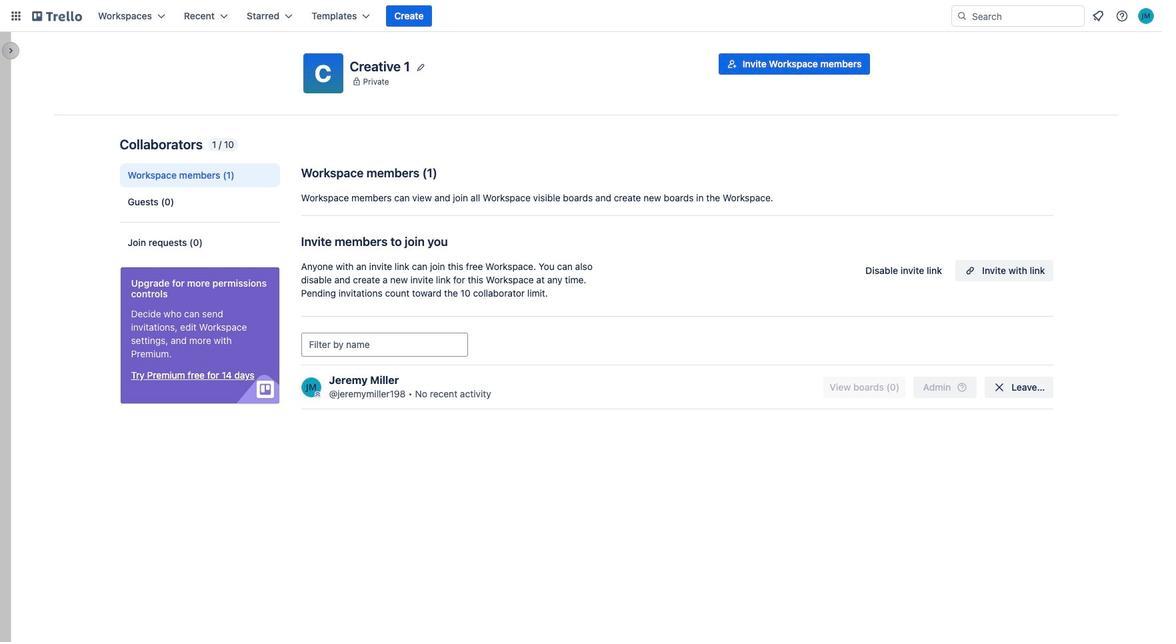 Task type: locate. For each thing, give the bounding box(es) containing it.
0 horizontal spatial jeremy miller (jeremymiller198) image
[[301, 377, 321, 397]]

search image
[[957, 11, 968, 21]]

Search field
[[968, 7, 1085, 25]]

1 vertical spatial jeremy miller (jeremymiller198) image
[[301, 377, 321, 397]]

jeremy miller (jeremymiller198) image
[[1139, 8, 1155, 24], [301, 377, 321, 397]]

status
[[208, 138, 238, 151]]

jeremy miller (jeremymiller198) image inside primary element
[[1139, 8, 1155, 24]]

open information menu image
[[1116, 9, 1129, 23]]

1 horizontal spatial jeremy miller (jeremymiller198) image
[[1139, 8, 1155, 24]]

0 vertical spatial jeremy miller (jeremymiller198) image
[[1139, 8, 1155, 24]]



Task type: describe. For each thing, give the bounding box(es) containing it.
back to home image
[[32, 5, 82, 27]]

primary element
[[0, 0, 1163, 32]]

Filter by name text field
[[301, 333, 468, 357]]

this member is an admin of this workspace. image
[[315, 391, 321, 397]]

0 notifications image
[[1091, 8, 1107, 24]]



Task type: vqa. For each thing, say whether or not it's contained in the screenshot.
Template in the Amazing Kanban Project Management Template by Amazing Fields Plan your next project in Trello using this Kanban Project Management board.
no



